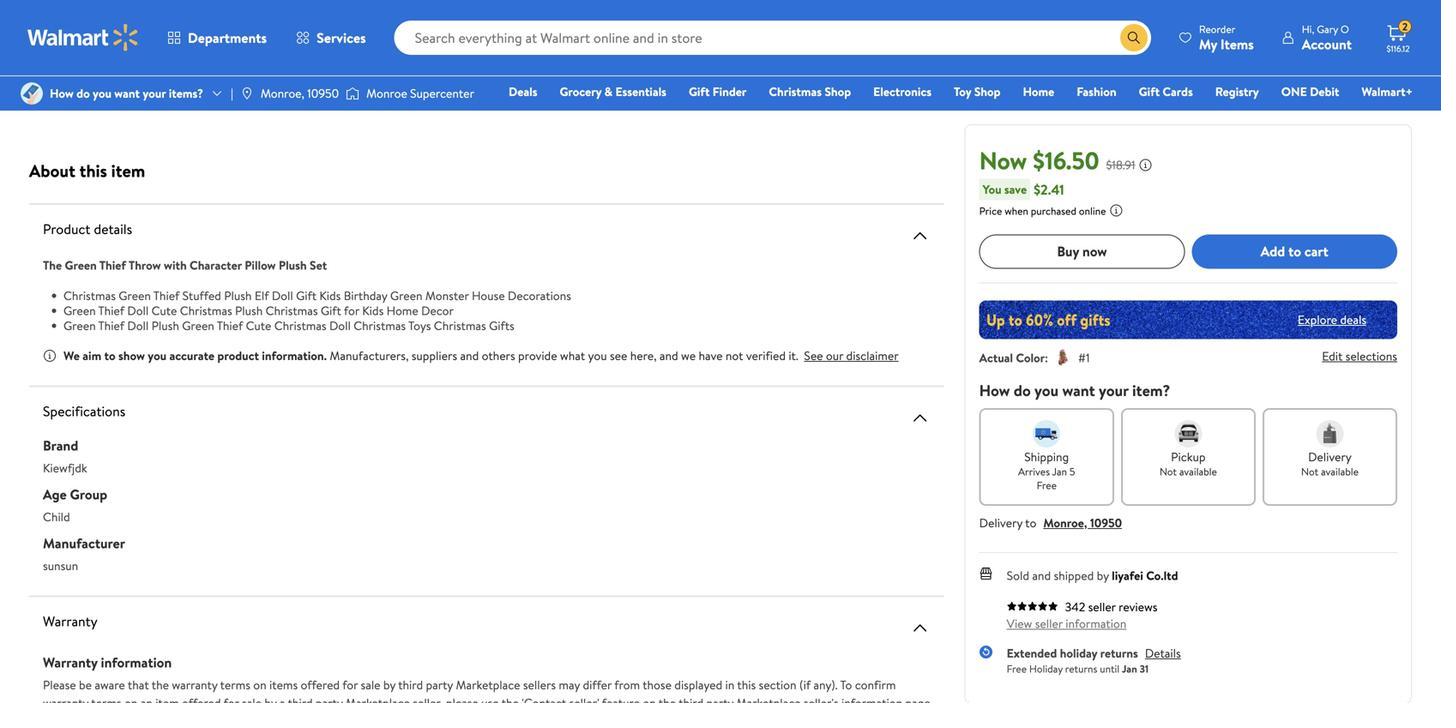 Task type: locate. For each thing, give the bounding box(es) containing it.
seller down 4.807 stars out of 5, based on 342 seller reviews element
[[1035, 615, 1063, 632]]

to for delivery
[[1025, 515, 1037, 531]]

not down intent image for pickup
[[1160, 464, 1177, 479]]

brand kiewfjdk age group child manufacturer sunsun
[[43, 436, 125, 574]]

disclaimer
[[846, 347, 899, 364]]

2 shop from the left
[[974, 83, 1001, 100]]

 image
[[346, 85, 360, 102], [240, 87, 254, 100]]

3+ for product group containing 45
[[722, 43, 734, 58]]

2 horizontal spatial product group
[[719, 0, 910, 95]]

the
[[152, 677, 169, 694], [502, 695, 519, 703], [659, 695, 676, 703]]

1 horizontal spatial on
[[253, 677, 267, 694]]

item up details
[[111, 159, 145, 183]]

warranty inside 'warranty information please be aware that the warranty terms on items offered for sale by third party marketplace sellers may differ from those displayed in this section (if any). to confirm warranty terms on an item offered for sale by a third party marketplace seller, please use the 'contact seller' feature on the third party marketplace seller's information pag'
[[43, 653, 98, 672]]

 image right |
[[240, 87, 254, 100]]

product details
[[43, 220, 132, 239]]

product
[[43, 220, 90, 239]]

available inside delivery not available
[[1321, 464, 1359, 479]]

2 horizontal spatial on
[[643, 695, 656, 703]]

1 not from the left
[[1160, 464, 1177, 479]]

2 vertical spatial for
[[224, 695, 239, 703]]

returns
[[1100, 645, 1138, 662], [1065, 662, 1098, 676]]

plush left elf
[[224, 287, 252, 304]]

birthday
[[344, 287, 387, 304]]

do
[[76, 85, 90, 102], [1014, 380, 1031, 401]]

1 vertical spatial free
[[1007, 662, 1027, 676]]

details
[[94, 220, 132, 239]]

walmart+ link
[[1354, 82, 1421, 101]]

free inside extended holiday returns details free holiday returns until jan 31
[[1007, 662, 1027, 676]]

you
[[93, 85, 111, 102], [148, 347, 167, 364], [588, 347, 607, 364], [1035, 380, 1059, 401]]

1 horizontal spatial item
[[155, 695, 179, 703]]

available down intent image for pickup
[[1180, 464, 1217, 479]]

christmas inside christmas shop link
[[769, 83, 822, 100]]

sale
[[361, 677, 381, 694], [242, 695, 262, 703]]

product group containing 94
[[33, 0, 224, 95]]

day
[[279, 22, 294, 36], [508, 22, 523, 36], [50, 43, 65, 58], [737, 43, 752, 58]]

available for pickup
[[1180, 464, 1217, 479]]

2 horizontal spatial third
[[679, 695, 704, 703]]

on down "those"
[[643, 695, 656, 703]]

2 horizontal spatial to
[[1289, 242, 1301, 261]]

1 vertical spatial how
[[979, 380, 1010, 401]]

pickup not available
[[1160, 448, 1217, 479]]

1 horizontal spatial not
[[1301, 464, 1319, 479]]

terms down aware
[[91, 695, 121, 703]]

an
[[140, 695, 153, 703]]

jan
[[1052, 464, 1067, 479], [1122, 662, 1137, 676]]

the green thief throw with character pillow plush set
[[43, 257, 327, 274]]

elf
[[255, 287, 269, 304]]

how down actual
[[979, 380, 1010, 401]]

 image
[[21, 82, 43, 105]]

shipping
[[297, 22, 334, 36], [525, 22, 562, 36], [68, 43, 105, 58], [754, 43, 791, 58]]

1 horizontal spatial jan
[[1122, 662, 1137, 676]]

party right a
[[316, 695, 343, 703]]

edit selections button
[[1322, 348, 1398, 365]]

1 vertical spatial jan
[[1122, 662, 1137, 676]]

free left the holiday
[[1007, 662, 1027, 676]]

liyafei
[[1112, 567, 1143, 584]]

to left cart at the right of the page
[[1289, 242, 1301, 261]]

1 horizontal spatial and
[[660, 347, 678, 364]]

1 vertical spatial item
[[155, 695, 179, 703]]

1 vertical spatial warranty
[[43, 695, 88, 703]]

age
[[43, 485, 67, 504]]

home left fashion link
[[1023, 83, 1055, 100]]

hi,
[[1302, 22, 1315, 36]]

information up that
[[101, 653, 172, 672]]

reorder
[[1199, 22, 1236, 36]]

1 available from the left
[[1180, 464, 1217, 479]]

0 horizontal spatial returns
[[1065, 662, 1098, 676]]

your left item?
[[1099, 380, 1129, 401]]

cute
[[152, 302, 177, 319], [246, 317, 271, 334]]

and left "others" in the left of the page
[[460, 347, 479, 364]]

terms left the items
[[220, 677, 250, 694]]

0 horizontal spatial your
[[143, 85, 166, 102]]

3+ day shipping down 94
[[36, 43, 105, 58]]

monroe, down 5
[[1043, 515, 1087, 531]]

1 horizontal spatial cute
[[246, 317, 271, 334]]

warranty right that
[[172, 677, 217, 694]]

holiday
[[1029, 662, 1063, 676]]

throw
[[129, 257, 161, 274]]

sold
[[1007, 567, 1029, 584]]

0 horizontal spatial  image
[[240, 87, 254, 100]]

edit selections
[[1322, 348, 1398, 365]]

shipping up deals
[[525, 22, 562, 36]]

10950 up sold and shipped by liyafei co.ltd
[[1090, 515, 1122, 531]]

your for item?
[[1099, 380, 1129, 401]]

1 vertical spatial 10950
[[1090, 515, 1122, 531]]

1 vertical spatial warranty
[[43, 653, 98, 672]]

shipping down 94
[[68, 43, 105, 58]]

to down arrives in the right bottom of the page
[[1025, 515, 1037, 531]]

explore deals
[[1298, 311, 1367, 328]]

delivery up sold
[[979, 515, 1023, 531]]

1 vertical spatial terms
[[91, 695, 121, 703]]

1 horizontal spatial terms
[[220, 677, 250, 694]]

1 vertical spatial home
[[387, 302, 418, 319]]

shop right toy
[[974, 83, 1001, 100]]

0 vertical spatial home
[[1023, 83, 1055, 100]]

0 horizontal spatial delivery
[[979, 515, 1023, 531]]

shipping arrives jan 5 free
[[1018, 448, 1075, 493]]

add to cart button
[[1192, 234, 1398, 269]]

legal information image
[[1110, 204, 1123, 217]]

actual
[[979, 349, 1013, 366]]

1 vertical spatial delivery
[[979, 515, 1023, 531]]

3+ day shipping
[[265, 22, 334, 36], [494, 22, 562, 36], [36, 43, 105, 58], [722, 43, 791, 58]]

0 horizontal spatial marketplace
[[346, 695, 410, 703]]

the right use
[[502, 695, 519, 703]]

accurate
[[169, 347, 215, 364]]

grocery & essentials
[[560, 83, 667, 100]]

0 horizontal spatial jan
[[1052, 464, 1067, 479]]

available down intent image for delivery
[[1321, 464, 1359, 479]]

0 vertical spatial terms
[[220, 677, 250, 694]]

monroe, 10950 button
[[1043, 515, 1122, 531]]

reorder my items
[[1199, 22, 1254, 54]]

offered right an
[[182, 695, 221, 703]]

not inside delivery not available
[[1301, 464, 1319, 479]]

2 warranty from the top
[[43, 653, 98, 672]]

jan left 5
[[1052, 464, 1067, 479]]

christmas shop
[[769, 83, 851, 100]]

1 horizontal spatial offered
[[301, 677, 340, 694]]

warranty information please be aware that the warranty terms on items offered for sale by third party marketplace sellers may differ from those displayed in this section (if any). to confirm warranty terms on an item offered for sale by a third party marketplace seller, please use the 'contact seller' feature on the third party marketplace seller's information pag
[[43, 653, 931, 703]]

0 vertical spatial this
[[79, 159, 107, 183]]

kids up manufacturers,
[[362, 302, 384, 319]]

and left we
[[660, 347, 678, 364]]

not for delivery
[[1301, 464, 1319, 479]]

terms
[[220, 677, 250, 694], [91, 695, 121, 703]]

1 shop from the left
[[825, 83, 851, 100]]

 image for monroe, 10950
[[240, 87, 254, 100]]

2 vertical spatial information
[[842, 695, 903, 703]]

sunsun
[[43, 558, 78, 574]]

day left services
[[279, 22, 294, 36]]

shop for christmas shop
[[825, 83, 851, 100]]

shipping down 45
[[754, 43, 791, 58]]

this right in
[[737, 677, 756, 694]]

0 vertical spatial item
[[111, 159, 145, 183]]

2 vertical spatial by
[[265, 695, 277, 703]]

jan left '31'
[[1122, 662, 1137, 676]]

third up seller, at the bottom left
[[398, 677, 423, 694]]

online
[[1079, 204, 1106, 218]]

$2.41
[[1034, 180, 1064, 199]]

1 horizontal spatial do
[[1014, 380, 1031, 401]]

party down in
[[706, 695, 734, 703]]

to right the aim
[[104, 347, 115, 364]]

0 vertical spatial offered
[[301, 677, 340, 694]]

marketplace up use
[[456, 677, 520, 694]]

0 vertical spatial your
[[143, 85, 166, 102]]

monroe, right |
[[261, 85, 304, 102]]

0 vertical spatial sale
[[361, 677, 381, 694]]

1 vertical spatial your
[[1099, 380, 1129, 401]]

3 product group from the left
[[719, 0, 910, 95]]

0 horizontal spatial sale
[[242, 695, 262, 703]]

0 vertical spatial free
[[1037, 478, 1057, 493]]

0 horizontal spatial home
[[387, 302, 418, 319]]

$16.50
[[1033, 144, 1099, 177]]

jan inside shipping arrives jan 5 free
[[1052, 464, 1067, 479]]

0 vertical spatial how
[[50, 85, 74, 102]]

3+ day shipping for product group containing 94
[[36, 43, 105, 58]]

not for pickup
[[1160, 464, 1177, 479]]

1 vertical spatial to
[[104, 347, 115, 364]]

jan inside extended holiday returns details free holiday returns until jan 31
[[1122, 662, 1137, 676]]

cute down elf
[[246, 317, 271, 334]]

home left "decor"
[[387, 302, 418, 319]]

3+ day shipping for product group containing 3+ day shipping
[[265, 22, 334, 36]]

seller
[[1088, 599, 1116, 615], [1035, 615, 1063, 632]]

0 horizontal spatial by
[[265, 695, 277, 703]]

gift left birthday
[[321, 302, 341, 319]]

day up how do you want your items?
[[50, 43, 65, 58]]

shipping up the monroe, 10950 at top
[[297, 22, 334, 36]]

0 horizontal spatial do
[[76, 85, 90, 102]]

the down "those"
[[659, 695, 676, 703]]

warranty down the sunsun
[[43, 612, 97, 631]]

marketplace down section
[[736, 695, 801, 703]]

any).
[[814, 677, 838, 694]]

returns left the until
[[1065, 662, 1098, 676]]

electronics
[[873, 83, 932, 100]]

edit
[[1322, 348, 1343, 365]]

0 vertical spatial by
[[1097, 567, 1109, 584]]

 image left monroe
[[346, 85, 360, 102]]

add to cart
[[1261, 242, 1329, 261]]

cute left stuffed
[[152, 302, 177, 319]]

extended holiday returns details free holiday returns until jan 31
[[1007, 645, 1181, 676]]

third down displayed
[[679, 695, 704, 703]]

item right an
[[155, 695, 179, 703]]

warranty up please
[[43, 653, 98, 672]]

free down the shipping
[[1037, 478, 1057, 493]]

delivery inside delivery not available
[[1308, 448, 1352, 465]]

explore
[[1298, 311, 1337, 328]]

0 vertical spatial do
[[76, 85, 90, 102]]

1 horizontal spatial seller
[[1088, 599, 1116, 615]]

#1
[[1078, 349, 1090, 366]]

add
[[1261, 242, 1285, 261]]

5
[[1070, 464, 1075, 479]]

home link
[[1015, 82, 1062, 101]]

 image for monroe supercenter
[[346, 85, 360, 102]]

here,
[[630, 347, 657, 364]]

product group
[[33, 0, 224, 95], [261, 0, 452, 95], [719, 0, 910, 95]]

details button
[[1145, 645, 1181, 662]]

1 horizontal spatial product group
[[261, 0, 452, 95]]

kids down the set at the top of the page
[[319, 287, 341, 304]]

1 product group from the left
[[33, 0, 224, 95]]

available for delivery
[[1321, 464, 1359, 479]]

1 horizontal spatial this
[[737, 677, 756, 694]]

0 horizontal spatial warranty
[[43, 695, 88, 703]]

see
[[804, 347, 823, 364]]

for inside christmas green thief stuffed plush elf doll gift kids birthday green monster house decorations green thief doll cute christmas plush christmas gift for kids home decor green thief doll plush green thief cute christmas doll christmas toys christmas gifts
[[344, 302, 359, 319]]

returns left '31'
[[1100, 645, 1138, 662]]

0 vertical spatial jan
[[1052, 464, 1067, 479]]

1 vertical spatial by
[[383, 677, 396, 694]]

shipping for product group containing 94
[[68, 43, 105, 58]]

now
[[979, 144, 1027, 177]]

3+ day shipping up the monroe, 10950 at top
[[265, 22, 334, 36]]

2 not from the left
[[1301, 464, 1319, 479]]

home
[[1023, 83, 1055, 100], [387, 302, 418, 319]]

0 horizontal spatial item
[[111, 159, 145, 183]]

how down walmart "image"
[[50, 85, 74, 102]]

0 horizontal spatial product group
[[33, 0, 224, 95]]

0 vertical spatial to
[[1289, 242, 1301, 261]]

1 horizontal spatial the
[[502, 695, 519, 703]]

house
[[472, 287, 505, 304]]

we aim to show you accurate product information. manufacturers, suppliers and others provide what you see here, and we have not verified it. see our disclaimer
[[63, 347, 899, 364]]

kiewfjdk
[[43, 460, 87, 477]]

buy now
[[1057, 242, 1107, 261]]

2 product group from the left
[[261, 0, 452, 95]]

want down #1
[[1062, 380, 1095, 401]]

marketplace left seller, at the bottom left
[[346, 695, 410, 703]]

1 warranty from the top
[[43, 612, 97, 631]]

2 available from the left
[[1321, 464, 1359, 479]]

and right sold
[[1032, 567, 1051, 584]]

the
[[43, 257, 62, 274]]

we
[[63, 347, 80, 364]]

0 horizontal spatial information
[[101, 653, 172, 672]]

reviews
[[1119, 599, 1158, 615]]

10950 down services popup button
[[307, 85, 339, 102]]

0 vertical spatial delivery
[[1308, 448, 1352, 465]]

product group containing 45
[[719, 0, 910, 95]]

thief
[[99, 257, 126, 274], [153, 287, 180, 304], [98, 302, 124, 319], [98, 317, 124, 334], [217, 317, 243, 334]]

Search search field
[[394, 21, 1151, 55]]

third right a
[[288, 695, 313, 703]]

want for items?
[[114, 85, 140, 102]]

to inside button
[[1289, 242, 1301, 261]]

on left the items
[[253, 677, 267, 694]]

0 horizontal spatial 10950
[[307, 85, 339, 102]]

1 horizontal spatial by
[[383, 677, 396, 694]]

0 vertical spatial warranty
[[172, 677, 217, 694]]

you down :
[[1035, 380, 1059, 401]]

shop left electronics
[[825, 83, 851, 100]]

use
[[481, 695, 499, 703]]

specifications image
[[910, 408, 931, 429]]

in
[[725, 677, 735, 694]]

how for how do you want your items?
[[50, 85, 74, 102]]

0 horizontal spatial want
[[114, 85, 140, 102]]

about
[[29, 159, 75, 183]]

specifications
[[43, 402, 125, 421]]

items
[[269, 677, 298, 694]]

on left an
[[124, 695, 138, 703]]

free inside shipping arrives jan 5 free
[[1037, 478, 1057, 493]]

co.ltd
[[1146, 567, 1178, 584]]

want for item?
[[1062, 380, 1095, 401]]

warranty image
[[910, 618, 931, 639]]

3+ day shipping down 45
[[722, 43, 791, 58]]

2 horizontal spatial and
[[1032, 567, 1051, 584]]

this right about
[[79, 159, 107, 183]]

0 horizontal spatial monroe,
[[261, 85, 304, 102]]

1 vertical spatial want
[[1062, 380, 1095, 401]]

information down confirm
[[842, 695, 903, 703]]

342 seller reviews
[[1065, 599, 1158, 615]]

delivery down intent image for delivery
[[1308, 448, 1352, 465]]

1 horizontal spatial how
[[979, 380, 1010, 401]]

for left a
[[224, 695, 239, 703]]

aim
[[83, 347, 101, 364]]

how for how do you want your item?
[[979, 380, 1010, 401]]

available inside pickup not available
[[1180, 464, 1217, 479]]

gift down the set at the top of the page
[[296, 287, 317, 304]]

1 horizontal spatial home
[[1023, 83, 1055, 100]]

information up holiday
[[1066, 615, 1127, 632]]

1 horizontal spatial shop
[[974, 83, 1001, 100]]

items?
[[169, 85, 203, 102]]

monroe supercenter
[[366, 85, 474, 102]]

party
[[426, 677, 453, 694], [316, 695, 343, 703], [706, 695, 734, 703]]

product details image
[[910, 226, 931, 246]]

do for how do you want your items?
[[76, 85, 90, 102]]

offered right the items
[[301, 677, 340, 694]]

1 horizontal spatial delivery
[[1308, 448, 1352, 465]]

0 horizontal spatial free
[[1007, 662, 1027, 676]]

do down color
[[1014, 380, 1031, 401]]

seller right 342
[[1088, 599, 1116, 615]]

explore deals link
[[1291, 305, 1374, 335]]

3+
[[265, 22, 277, 36], [494, 22, 505, 36], [36, 43, 48, 58], [722, 43, 734, 58]]

want left items?
[[114, 85, 140, 102]]

do down walmart "image"
[[76, 85, 90, 102]]

color
[[1016, 349, 1045, 366]]

for right the items
[[342, 677, 358, 694]]

verified
[[746, 347, 786, 364]]

not inside pickup not available
[[1160, 464, 1177, 479]]

your left items?
[[143, 85, 166, 102]]

1 vertical spatial do
[[1014, 380, 1031, 401]]

1 horizontal spatial  image
[[346, 85, 360, 102]]

the up an
[[152, 677, 169, 694]]

0 vertical spatial monroe,
[[261, 85, 304, 102]]

1 horizontal spatial your
[[1099, 380, 1129, 401]]

1 horizontal spatial to
[[1025, 515, 1037, 531]]

warranty for warranty information please be aware that the warranty terms on items offered for sale by third party marketplace sellers may differ from those displayed in this section (if any). to confirm warranty terms on an item offered for sale by a third party marketplace seller, please use the 'contact seller' feature on the third party marketplace seller's information pag
[[43, 653, 98, 672]]

not down intent image for delivery
[[1301, 464, 1319, 479]]

1 horizontal spatial free
[[1037, 478, 1057, 493]]

warranty down please
[[43, 695, 88, 703]]

1 vertical spatial this
[[737, 677, 756, 694]]

to
[[840, 677, 852, 694]]

0 horizontal spatial this
[[79, 159, 107, 183]]

for up manufacturers,
[[344, 302, 359, 319]]

party up seller, at the bottom left
[[426, 677, 453, 694]]

1 horizontal spatial monroe,
[[1043, 515, 1087, 531]]



Task type: describe. For each thing, give the bounding box(es) containing it.
shipped
[[1054, 567, 1094, 584]]

plush up accurate
[[152, 317, 179, 334]]

may
[[559, 677, 580, 694]]

3+ day shipping for product group containing 45
[[722, 43, 791, 58]]

plush left the set at the top of the page
[[279, 257, 307, 274]]

manufacturer
[[43, 534, 125, 553]]

finder
[[713, 83, 747, 100]]

aware
[[95, 677, 125, 694]]

save
[[1005, 181, 1027, 198]]

view
[[1007, 615, 1032, 632]]

see our disclaimer button
[[804, 347, 899, 364]]

up to sixty percent off deals. shop now. image
[[979, 300, 1398, 339]]

learn more about strikethrough prices image
[[1139, 158, 1153, 172]]

3+ for product group containing 3+ day shipping
[[265, 22, 277, 36]]

child
[[43, 509, 70, 525]]

3+ for product group containing 94
[[36, 43, 48, 58]]

details
[[1145, 645, 1181, 662]]

extended
[[1007, 645, 1057, 662]]

account
[[1302, 35, 1352, 54]]

seller's
[[804, 695, 839, 703]]

0 horizontal spatial party
[[316, 695, 343, 703]]

this inside 'warranty information please be aware that the warranty terms on items offered for sale by third party marketplace sellers may differ from those displayed in this section (if any). to confirm warranty terms on an item offered for sale by a third party marketplace seller, please use the 'contact seller' feature on the third party marketplace seller's information pag'
[[737, 677, 756, 694]]

delivery for not
[[1308, 448, 1352, 465]]

0 horizontal spatial to
[[104, 347, 115, 364]]

2 horizontal spatial the
[[659, 695, 676, 703]]

intent image for delivery image
[[1316, 420, 1344, 448]]

walmart image
[[27, 24, 139, 51]]

registry
[[1215, 83, 1259, 100]]

delivery for to
[[979, 515, 1023, 531]]

:
[[1045, 349, 1048, 366]]

0 horizontal spatial terms
[[91, 695, 121, 703]]

1 horizontal spatial kids
[[362, 302, 384, 319]]

1 horizontal spatial 10950
[[1090, 515, 1122, 531]]

others
[[482, 347, 515, 364]]

1 vertical spatial offered
[[182, 695, 221, 703]]

sellers
[[523, 677, 556, 694]]

departments button
[[153, 17, 281, 58]]

1 horizontal spatial information
[[842, 695, 903, 703]]

brand
[[43, 436, 78, 455]]

my
[[1199, 35, 1217, 54]]

monroe, 10950
[[261, 85, 339, 102]]

item inside 'warranty information please be aware that the warranty terms on items offered for sale by third party marketplace sellers may differ from those displayed in this section (if any). to confirm warranty terms on an item offered for sale by a third party marketplace seller, please use the 'contact seller' feature on the third party marketplace seller's information pag'
[[155, 695, 179, 703]]

0 horizontal spatial kids
[[319, 287, 341, 304]]

seller'
[[569, 695, 599, 703]]

it.
[[789, 347, 798, 364]]

group
[[70, 485, 107, 504]]

decor
[[421, 302, 454, 319]]

you down walmart "image"
[[93, 85, 111, 102]]

to for add
[[1289, 242, 1301, 261]]

services
[[317, 28, 366, 47]]

have
[[699, 347, 723, 364]]

grocery
[[560, 83, 602, 100]]

not
[[726, 347, 743, 364]]

1 horizontal spatial marketplace
[[456, 677, 520, 694]]

warranty for warranty
[[43, 612, 97, 631]]

0 horizontal spatial and
[[460, 347, 479, 364]]

toy
[[954, 83, 971, 100]]

1 horizontal spatial returns
[[1100, 645, 1138, 662]]

view seller information
[[1007, 615, 1127, 632]]

pickup
[[1171, 448, 1206, 465]]

one
[[1281, 83, 1307, 100]]

departments
[[188, 28, 267, 47]]

holiday
[[1060, 645, 1097, 662]]

plush up product
[[235, 302, 263, 319]]

price
[[979, 204, 1002, 218]]

&
[[604, 83, 613, 100]]

day up finder
[[737, 43, 752, 58]]

pillow
[[245, 257, 276, 274]]

price when purchased online
[[979, 204, 1106, 218]]

31
[[1140, 662, 1149, 676]]

services button
[[281, 17, 381, 58]]

cards
[[1163, 83, 1193, 100]]

what
[[560, 347, 585, 364]]

day up deals
[[508, 22, 523, 36]]

1 horizontal spatial party
[[426, 677, 453, 694]]

gift left finder
[[689, 83, 710, 100]]

essentials
[[616, 83, 667, 100]]

o
[[1341, 22, 1349, 36]]

how do you want your item?
[[979, 380, 1170, 401]]

do for how do you want your item?
[[1014, 380, 1031, 401]]

gift cards
[[1139, 83, 1193, 100]]

$18.91
[[1106, 157, 1135, 173]]

shipping for product group containing 3+ day shipping
[[297, 22, 334, 36]]

feature
[[602, 695, 640, 703]]

gifts
[[489, 317, 515, 334]]

your for items?
[[143, 85, 166, 102]]

search icon image
[[1127, 31, 1141, 45]]

2 horizontal spatial party
[[706, 695, 734, 703]]

shipping for product group containing 45
[[754, 43, 791, 58]]

1 horizontal spatial sale
[[361, 677, 381, 694]]

1 horizontal spatial third
[[398, 677, 423, 694]]

gift left "cards"
[[1139, 83, 1160, 100]]

deals link
[[501, 82, 545, 101]]

set
[[310, 257, 327, 274]]

seller,
[[413, 695, 443, 703]]

one debit
[[1281, 83, 1340, 100]]

fashion link
[[1069, 82, 1124, 101]]

0 horizontal spatial third
[[288, 695, 313, 703]]

1 vertical spatial sale
[[242, 695, 262, 703]]

$116.12
[[1387, 43, 1410, 54]]

gift cards link
[[1131, 82, 1201, 101]]

home inside christmas green thief stuffed plush elf doll gift kids birthday green monster house decorations green thief doll cute christmas plush christmas gift for kids home decor green thief doll plush green thief cute christmas doll christmas toys christmas gifts
[[387, 302, 418, 319]]

0 horizontal spatial the
[[152, 677, 169, 694]]

toy shop link
[[946, 82, 1008, 101]]

stuffed
[[182, 287, 221, 304]]

item?
[[1132, 380, 1170, 401]]

2 horizontal spatial marketplace
[[736, 695, 801, 703]]

with
[[164, 257, 187, 274]]

seller for 342
[[1088, 599, 1116, 615]]

gary
[[1317, 22, 1338, 36]]

3+ day shipping up deals
[[494, 22, 562, 36]]

now $16.50
[[979, 144, 1099, 177]]

registry link
[[1208, 82, 1267, 101]]

christmas shop link
[[761, 82, 859, 101]]

provide
[[518, 347, 557, 364]]

free for shipping
[[1037, 478, 1057, 493]]

product group containing 3+ day shipping
[[261, 0, 452, 95]]

differ
[[583, 677, 612, 694]]

intent image for shipping image
[[1033, 420, 1061, 448]]

Walmart Site-Wide search field
[[394, 21, 1151, 55]]

walmart+
[[1362, 83, 1413, 100]]

4.807 stars out of 5, based on 342 seller reviews element
[[1007, 601, 1058, 611]]

342
[[1065, 599, 1085, 615]]

shop for toy shop
[[974, 83, 1001, 100]]

you right show
[[148, 347, 167, 364]]

toys
[[408, 317, 431, 334]]

1 vertical spatial for
[[342, 677, 358, 694]]

2 horizontal spatial information
[[1066, 615, 1127, 632]]

electronics link
[[866, 82, 939, 101]]

2 horizontal spatial by
[[1097, 567, 1109, 584]]

seller for view
[[1035, 615, 1063, 632]]

intent image for pickup image
[[1175, 420, 1202, 448]]

confirm
[[855, 677, 896, 694]]

0 horizontal spatial cute
[[152, 302, 177, 319]]

you left see
[[588, 347, 607, 364]]

45
[[774, 15, 786, 30]]

buy
[[1057, 242, 1079, 261]]

you save $2.41
[[983, 180, 1064, 199]]

0 horizontal spatial on
[[124, 695, 138, 703]]

free for extended
[[1007, 662, 1027, 676]]

information.
[[262, 347, 327, 364]]

shipping
[[1025, 448, 1069, 465]]



Task type: vqa. For each thing, say whether or not it's contained in the screenshot.
do to the top
yes



